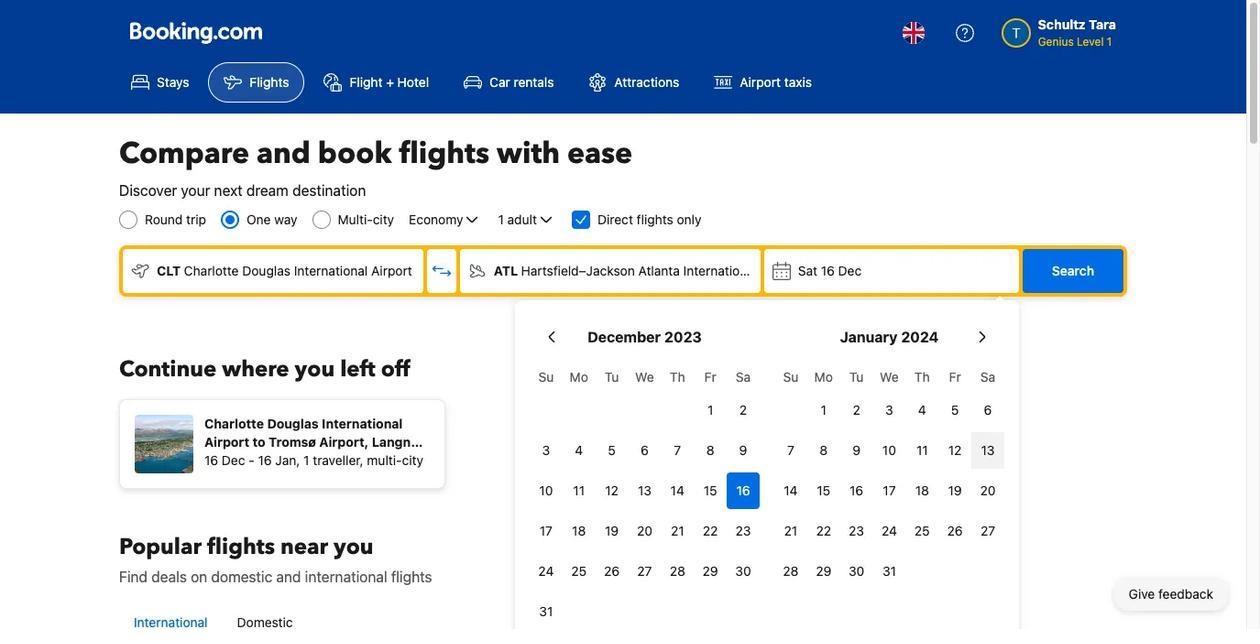 Task type: describe. For each thing, give the bounding box(es) containing it.
10 for 10 december 2023 checkbox
[[539, 483, 553, 499]]

25 January 2024 checkbox
[[906, 513, 939, 550]]

8 for 8 december 2023 option
[[707, 443, 715, 458]]

8 December 2023 checkbox
[[694, 433, 727, 469]]

car rentals
[[490, 74, 554, 90]]

26 for 26 december 2023 checkbox
[[604, 564, 620, 579]]

22 for 22 january 2024 checkbox
[[816, 523, 831, 539]]

22 January 2024 checkbox
[[807, 513, 840, 550]]

schultz
[[1038, 17, 1086, 32]]

sat 16 dec
[[798, 263, 862, 279]]

su for january
[[783, 369, 799, 385]]

6 December 2023 checkbox
[[628, 433, 661, 469]]

17 January 2024 checkbox
[[873, 473, 906, 510]]

stays
[[157, 74, 189, 90]]

30 for 30 december 2023 checkbox
[[736, 564, 751, 579]]

stays link
[[116, 62, 205, 103]]

21 January 2024 checkbox
[[775, 513, 807, 550]]

6 January 2024 checkbox
[[972, 392, 1005, 429]]

7 for 7 december 2023 checkbox at the bottom
[[674, 443, 681, 458]]

sat
[[798, 263, 818, 279]]

11 January 2024 checkbox
[[906, 433, 939, 469]]

16 dec - 16 jan, 1 traveller, multi-city
[[204, 453, 423, 468]]

1 vertical spatial dec
[[222, 453, 245, 468]]

0 vertical spatial 12
[[949, 443, 962, 458]]

7 December 2023 checkbox
[[661, 433, 694, 469]]

genius
[[1038, 35, 1074, 49]]

18 December 2023 checkbox
[[563, 513, 596, 550]]

13 for 13 december 2023 option on the bottom
[[638, 483, 652, 499]]

4 for the "4 december 2023" "option"
[[575, 443, 583, 458]]

flights up domestic
[[207, 533, 275, 563]]

ease
[[567, 134, 633, 174]]

hartsfield–jackson
[[521, 263, 635, 279]]

airport for atl hartsfield–jackson atlanta international airport
[[761, 263, 802, 279]]

jan,
[[275, 453, 300, 468]]

2 December 2023 checkbox
[[727, 392, 760, 429]]

21 for 21 option
[[671, 523, 684, 539]]

flights left only
[[637, 212, 674, 227]]

compare
[[119, 134, 249, 174]]

24 for "24 january 2024" checkbox
[[882, 523, 897, 539]]

clt
[[157, 263, 181, 279]]

we for january
[[880, 369, 899, 385]]

15 for 15 checkbox
[[704, 483, 717, 499]]

18 for 18 'option'
[[572, 523, 586, 539]]

on
[[191, 569, 207, 586]]

feedback
[[1159, 587, 1214, 602]]

find
[[119, 569, 148, 586]]

30 December 2023 checkbox
[[727, 554, 760, 590]]

19 December 2023 checkbox
[[596, 513, 628, 550]]

your
[[181, 182, 210, 199]]

0 horizontal spatial city
[[373, 212, 394, 227]]

2 for december 2023
[[740, 402, 747, 418]]

grid for january
[[775, 359, 1005, 590]]

trip
[[186, 212, 206, 227]]

11 for 11 option
[[917, 443, 928, 458]]

january
[[840, 329, 898, 346]]

one way
[[247, 212, 298, 227]]

13 for 13 january 2024 option
[[981, 443, 995, 458]]

fr for 2023
[[705, 369, 717, 385]]

16 cell
[[727, 469, 760, 510]]

2023
[[665, 329, 702, 346]]

26 for 26 checkbox
[[947, 523, 963, 539]]

30 January 2024 checkbox
[[840, 554, 873, 590]]

27 December 2023 checkbox
[[628, 554, 661, 590]]

8 for 8 january 2024 option at the right bottom of the page
[[820, 443, 828, 458]]

next
[[214, 182, 243, 199]]

multi-
[[367, 453, 402, 468]]

8 January 2024 checkbox
[[807, 433, 840, 469]]

+
[[386, 74, 394, 90]]

multi-
[[338, 212, 373, 227]]

airport for clt charlotte douglas international airport
[[371, 263, 412, 279]]

18 January 2024 checkbox
[[906, 473, 939, 510]]

direct
[[598, 212, 633, 227]]

4 for 4 january 2024 option
[[918, 402, 927, 418]]

douglas
[[242, 263, 291, 279]]

popular
[[119, 533, 202, 563]]

1 December 2023 checkbox
[[694, 392, 727, 429]]

deals
[[151, 569, 187, 586]]

book
[[318, 134, 392, 174]]

traveller,
[[313, 453, 364, 468]]

taxis
[[784, 74, 812, 90]]

25 for 25 january 2024 checkbox
[[915, 523, 930, 539]]

way
[[274, 212, 298, 227]]

where
[[222, 355, 289, 385]]

14 for 14 option
[[671, 483, 685, 499]]

16 left the -
[[204, 453, 218, 468]]

flights
[[250, 74, 289, 90]]

23 December 2023 checkbox
[[727, 513, 760, 550]]

23 for 23 checkbox
[[736, 523, 751, 539]]

charlotte
[[184, 263, 239, 279]]

1 adult
[[498, 212, 537, 227]]

6 for 6 january 2024 checkbox
[[984, 402, 992, 418]]

5 for 5 checkbox
[[951, 402, 959, 418]]

16 dec - 16 jan, 1 traveller, multi-city link
[[135, 404, 441, 474]]

26 December 2023 checkbox
[[596, 554, 628, 590]]

20 January 2024 checkbox
[[972, 473, 1005, 510]]

flight + hotel
[[350, 74, 429, 90]]

attractions link
[[573, 62, 695, 103]]

search
[[1052, 263, 1095, 279]]

0 vertical spatial you
[[295, 355, 335, 385]]

1 left 2 option
[[821, 402, 827, 418]]

car rentals link
[[448, 62, 570, 103]]

16 inside checkbox
[[850, 483, 864, 499]]

with
[[497, 134, 560, 174]]

31 for 31 december 2023 checkbox
[[539, 604, 553, 620]]

9 for 9 checkbox in the bottom right of the page
[[739, 443, 747, 458]]

11 for 11 december 2023 checkbox at the left bottom of the page
[[573, 483, 585, 499]]

airport taxis
[[740, 74, 812, 90]]

level
[[1077, 35, 1104, 49]]

22 December 2023 checkbox
[[694, 513, 727, 550]]

fr for 2024
[[949, 369, 961, 385]]

sat 16 dec button
[[764, 249, 1019, 293]]

only
[[677, 212, 702, 227]]

15 January 2024 checkbox
[[807, 473, 840, 510]]

airport taxis link
[[699, 62, 828, 103]]

1 vertical spatial city
[[402, 453, 423, 468]]

16 January 2024 checkbox
[[840, 473, 873, 510]]

25 December 2023 checkbox
[[563, 554, 596, 590]]

discover
[[119, 182, 177, 199]]

5 December 2023 checkbox
[[596, 433, 628, 469]]

give feedback button
[[1114, 578, 1228, 611]]

10 for 10 january 2024 checkbox
[[883, 443, 896, 458]]

economy
[[409, 212, 463, 227]]

21 December 2023 checkbox
[[661, 513, 694, 550]]

14 December 2023 checkbox
[[661, 473, 694, 510]]

31 January 2024 checkbox
[[873, 554, 906, 590]]

flight
[[350, 74, 383, 90]]

15 for 15 "option" on the bottom right of the page
[[817, 483, 831, 499]]

tu for december
[[605, 369, 619, 385]]

flight + hotel link
[[308, 62, 445, 103]]

1 vertical spatial 12
[[605, 483, 619, 499]]

2024
[[901, 329, 939, 346]]



Task type: locate. For each thing, give the bounding box(es) containing it.
sa for 2024
[[981, 369, 996, 385]]

tu up 2 option
[[850, 369, 864, 385]]

su up 3 december 2023 checkbox
[[539, 369, 554, 385]]

2 inside "2 december 2023" option
[[740, 402, 747, 418]]

11 inside checkbox
[[573, 483, 585, 499]]

city right traveller,
[[402, 453, 423, 468]]

23 right 22 december 2023 checkbox
[[736, 523, 751, 539]]

su up 7 january 2024 checkbox
[[783, 369, 799, 385]]

16 inside dropdown button
[[821, 263, 835, 279]]

1 15 from the left
[[704, 483, 717, 499]]

you up international
[[334, 533, 374, 563]]

1 horizontal spatial 22
[[816, 523, 831, 539]]

su
[[539, 369, 554, 385], [783, 369, 799, 385]]

we up 3 january 2024 option
[[880, 369, 899, 385]]

1 horizontal spatial city
[[402, 453, 423, 468]]

8 inside 8 december 2023 option
[[707, 443, 715, 458]]

0 vertical spatial city
[[373, 212, 394, 227]]

and
[[257, 134, 311, 174], [276, 569, 301, 586]]

1 horizontal spatial 30
[[849, 564, 865, 579]]

continue where you left off
[[119, 355, 410, 385]]

2
[[740, 402, 747, 418], [853, 402, 861, 418]]

2 left 3 january 2024 option
[[853, 402, 861, 418]]

flights right international
[[391, 569, 432, 586]]

1 horizontal spatial 3
[[886, 402, 894, 418]]

5 right the "4 december 2023" "option"
[[608, 443, 616, 458]]

10 December 2023 checkbox
[[530, 473, 563, 510]]

9 December 2023 checkbox
[[727, 433, 760, 469]]

1 horizontal spatial 27
[[981, 523, 996, 539]]

30 inside checkbox
[[736, 564, 751, 579]]

12
[[949, 443, 962, 458], [605, 483, 619, 499]]

grid for december
[[530, 359, 760, 630]]

1 inside schultz tara genius level 1
[[1107, 35, 1112, 49]]

0 vertical spatial and
[[257, 134, 311, 174]]

atlanta
[[639, 263, 680, 279]]

20 right 19 option on the bottom left of page
[[637, 523, 653, 539]]

1 horizontal spatial 29
[[816, 564, 832, 579]]

29 left 30 option
[[816, 564, 832, 579]]

11 right 10 january 2024 checkbox
[[917, 443, 928, 458]]

0 horizontal spatial dec
[[222, 453, 245, 468]]

26 January 2024 checkbox
[[939, 513, 972, 550]]

multi-city
[[338, 212, 394, 227]]

28 December 2023 checkbox
[[661, 554, 694, 590]]

1 inside dropdown button
[[498, 212, 504, 227]]

28 right the 27 december 2023 checkbox
[[670, 564, 686, 579]]

27 January 2024 checkbox
[[972, 513, 1005, 550]]

sa up 6 january 2024 checkbox
[[981, 369, 996, 385]]

you left left
[[295, 355, 335, 385]]

1 mo from the left
[[570, 369, 588, 385]]

25 right "24 january 2024" checkbox
[[915, 523, 930, 539]]

1 horizontal spatial international
[[684, 263, 757, 279]]

1 horizontal spatial 2
[[853, 402, 861, 418]]

15 December 2023 checkbox
[[694, 473, 727, 510]]

1 January 2024 checkbox
[[807, 392, 840, 429]]

grid
[[530, 359, 760, 630], [775, 359, 1005, 590]]

21 right 20 checkbox
[[671, 523, 684, 539]]

22
[[703, 523, 718, 539], [816, 523, 831, 539]]

international down multi-
[[294, 263, 368, 279]]

1 horizontal spatial 21
[[784, 523, 798, 539]]

0 horizontal spatial 8
[[707, 443, 715, 458]]

18 inside option
[[916, 483, 929, 499]]

december
[[588, 329, 661, 346]]

1 horizontal spatial 8
[[820, 443, 828, 458]]

mo down december
[[570, 369, 588, 385]]

29 January 2024 checkbox
[[807, 554, 840, 590]]

0 horizontal spatial 9
[[739, 443, 747, 458]]

mo up 1 january 2024 option
[[815, 369, 833, 385]]

rentals
[[514, 74, 554, 90]]

th for 2023
[[670, 369, 685, 385]]

off
[[381, 355, 410, 385]]

23 right 22 january 2024 checkbox
[[849, 523, 865, 539]]

9 inside option
[[853, 443, 861, 458]]

12 right 11 option
[[949, 443, 962, 458]]

1 horizontal spatial tu
[[850, 369, 864, 385]]

2 28 from the left
[[783, 564, 799, 579]]

19 January 2024 checkbox
[[939, 473, 972, 510]]

1 vertical spatial 10
[[539, 483, 553, 499]]

2 grid from the left
[[775, 359, 1005, 590]]

give
[[1129, 587, 1155, 602]]

1 14 from the left
[[671, 483, 685, 499]]

28 inside "checkbox"
[[670, 564, 686, 579]]

13 inside 13 december 2023 option
[[638, 483, 652, 499]]

1 vertical spatial 27
[[637, 564, 652, 579]]

0 vertical spatial 31
[[883, 564, 896, 579]]

28
[[670, 564, 686, 579], [783, 564, 799, 579]]

24 for 24 checkbox
[[538, 564, 554, 579]]

0 vertical spatial 19
[[948, 483, 962, 499]]

dream
[[246, 182, 289, 199]]

and up "dream" at top left
[[257, 134, 311, 174]]

30 for 30 option
[[849, 564, 865, 579]]

0 horizontal spatial 24
[[538, 564, 554, 579]]

1 horizontal spatial 20
[[980, 483, 996, 499]]

1 vertical spatial 4
[[575, 443, 583, 458]]

0 vertical spatial 26
[[947, 523, 963, 539]]

2 14 from the left
[[784, 483, 798, 499]]

5 inside option
[[608, 443, 616, 458]]

10 January 2024 checkbox
[[873, 433, 906, 469]]

4 December 2023 checkbox
[[563, 433, 596, 469]]

1 horizontal spatial 19
[[948, 483, 962, 499]]

1 fr from the left
[[705, 369, 717, 385]]

14 January 2024 checkbox
[[775, 473, 807, 510]]

0 horizontal spatial international
[[294, 263, 368, 279]]

1 down tara at the top
[[1107, 35, 1112, 49]]

direct flights only
[[598, 212, 702, 227]]

25
[[915, 523, 930, 539], [571, 564, 587, 579]]

2 su from the left
[[783, 369, 799, 385]]

round trip
[[145, 212, 206, 227]]

you inside popular flights near you find deals on domestic and international flights
[[334, 533, 374, 563]]

1 international from the left
[[294, 263, 368, 279]]

3 left the "4 december 2023" "option"
[[542, 443, 550, 458]]

1 horizontal spatial 12
[[949, 443, 962, 458]]

adult
[[507, 212, 537, 227]]

0 horizontal spatial 19
[[605, 523, 619, 539]]

2 international from the left
[[684, 263, 757, 279]]

24 December 2023 checkbox
[[530, 554, 563, 590]]

flights inside compare and book flights with ease discover your next dream destination
[[399, 134, 490, 174]]

mo
[[570, 369, 588, 385], [815, 369, 833, 385]]

january 2024
[[840, 329, 939, 346]]

5 inside checkbox
[[951, 402, 959, 418]]

0 horizontal spatial 22
[[703, 523, 718, 539]]

0 vertical spatial dec
[[838, 263, 862, 279]]

29 inside checkbox
[[816, 564, 832, 579]]

1 29 from the left
[[703, 564, 718, 579]]

3 for 3 december 2023 checkbox
[[542, 443, 550, 458]]

2 9 from the left
[[853, 443, 861, 458]]

24 right 23 checkbox at bottom
[[882, 523, 897, 539]]

5 for "5" option
[[608, 443, 616, 458]]

1 vertical spatial 6
[[641, 443, 649, 458]]

25 right 24 checkbox
[[571, 564, 587, 579]]

2 January 2024 checkbox
[[840, 392, 873, 429]]

28 for 28 "checkbox"
[[670, 564, 686, 579]]

24 left "25 december 2023" checkbox
[[538, 564, 554, 579]]

31 for 31 checkbox
[[883, 564, 896, 579]]

11 December 2023 checkbox
[[563, 473, 596, 510]]

13 January 2024 checkbox
[[972, 433, 1005, 469]]

29 inside checkbox
[[703, 564, 718, 579]]

1 horizontal spatial 13
[[981, 443, 995, 458]]

1 30 from the left
[[736, 564, 751, 579]]

0 horizontal spatial 12
[[605, 483, 619, 499]]

2 21 from the left
[[784, 523, 798, 539]]

4 inside option
[[918, 402, 927, 418]]

1 horizontal spatial 18
[[916, 483, 929, 499]]

1 horizontal spatial grid
[[775, 359, 1005, 590]]

7 right 6 checkbox
[[674, 443, 681, 458]]

27 right 26 checkbox
[[981, 523, 996, 539]]

15 right 14 checkbox
[[817, 483, 831, 499]]

3 inside option
[[886, 402, 894, 418]]

international down only
[[684, 263, 757, 279]]

5 right 4 january 2024 option
[[951, 402, 959, 418]]

0 vertical spatial 20
[[980, 483, 996, 499]]

20 December 2023 checkbox
[[628, 513, 661, 550]]

22 right 21 january 2024 checkbox
[[816, 523, 831, 539]]

0 vertical spatial 5
[[951, 402, 959, 418]]

one
[[247, 212, 271, 227]]

20 right 19 january 2024 option
[[980, 483, 996, 499]]

15 inside "option"
[[817, 483, 831, 499]]

21 inside option
[[671, 523, 684, 539]]

left
[[340, 355, 376, 385]]

1 horizontal spatial mo
[[815, 369, 833, 385]]

12 January 2024 checkbox
[[939, 433, 972, 469]]

dec inside dropdown button
[[838, 263, 862, 279]]

2 fr from the left
[[949, 369, 961, 385]]

16 inside checkbox
[[737, 483, 750, 499]]

31 December 2023 checkbox
[[530, 594, 563, 630]]

1 left "2 december 2023" option
[[708, 402, 713, 418]]

mo for december
[[570, 369, 588, 385]]

19 right '18' option on the bottom right
[[948, 483, 962, 499]]

1 28 from the left
[[670, 564, 686, 579]]

1 vertical spatial 24
[[538, 564, 554, 579]]

3 right 2 option
[[886, 402, 894, 418]]

0 vertical spatial 17
[[883, 483, 896, 499]]

we down december 2023
[[635, 369, 654, 385]]

28 January 2024 checkbox
[[775, 554, 807, 590]]

4 right 3 december 2023 checkbox
[[575, 443, 583, 458]]

2 29 from the left
[[816, 564, 832, 579]]

1 left adult
[[498, 212, 504, 227]]

17 right the 16 january 2024 checkbox
[[883, 483, 896, 499]]

25 inside checkbox
[[571, 564, 587, 579]]

tu down december
[[605, 369, 619, 385]]

2 22 from the left
[[816, 523, 831, 539]]

26 right 25 january 2024 checkbox
[[947, 523, 963, 539]]

1 vertical spatial you
[[334, 533, 374, 563]]

16 December 2023 checkbox
[[727, 473, 760, 510]]

23 for 23 checkbox at bottom
[[849, 523, 865, 539]]

6
[[984, 402, 992, 418], [641, 443, 649, 458]]

1 th from the left
[[670, 369, 685, 385]]

flights
[[399, 134, 490, 174], [637, 212, 674, 227], [207, 533, 275, 563], [391, 569, 432, 586]]

tab list
[[119, 600, 1128, 630]]

1 22 from the left
[[703, 523, 718, 539]]

0 horizontal spatial 20
[[637, 523, 653, 539]]

clt charlotte douglas international airport
[[157, 263, 412, 279]]

near
[[281, 533, 328, 563]]

1 23 from the left
[[736, 523, 751, 539]]

14 inside option
[[671, 483, 685, 499]]

sa
[[736, 369, 751, 385], [981, 369, 996, 385]]

17 left 18 'option'
[[540, 523, 553, 539]]

0 horizontal spatial 7
[[674, 443, 681, 458]]

th up 4 january 2024 option
[[915, 369, 930, 385]]

3
[[886, 402, 894, 418], [542, 443, 550, 458]]

1
[[1107, 35, 1112, 49], [498, 212, 504, 227], [708, 402, 713, 418], [821, 402, 827, 418], [304, 453, 309, 468]]

booking.com logo image
[[130, 22, 262, 44], [130, 22, 262, 44]]

tu for january
[[850, 369, 864, 385]]

fr up 5 checkbox
[[949, 369, 961, 385]]

0 horizontal spatial 21
[[671, 523, 684, 539]]

mo for january
[[815, 369, 833, 385]]

sa up "2 december 2023" option
[[736, 369, 751, 385]]

17 December 2023 checkbox
[[530, 513, 563, 550]]

give feedback
[[1129, 587, 1214, 602]]

0 vertical spatial 13
[[981, 443, 995, 458]]

28 left 29 checkbox
[[783, 564, 799, 579]]

2 right 1 option
[[740, 402, 747, 418]]

21 inside checkbox
[[784, 523, 798, 539]]

2 th from the left
[[915, 369, 930, 385]]

9 right 8 december 2023 option
[[739, 443, 747, 458]]

11
[[917, 443, 928, 458], [573, 483, 585, 499]]

1 horizontal spatial dec
[[838, 263, 862, 279]]

31 right 30 option
[[883, 564, 896, 579]]

14 inside checkbox
[[784, 483, 798, 499]]

city
[[373, 212, 394, 227], [402, 453, 423, 468]]

22 right 21 option
[[703, 523, 718, 539]]

atl hartsfield–jackson atlanta international airport
[[494, 263, 802, 279]]

17 inside 17 december 2023 option
[[540, 523, 553, 539]]

8 right 7 january 2024 checkbox
[[820, 443, 828, 458]]

1 horizontal spatial 5
[[951, 402, 959, 418]]

29 for 29 checkbox
[[816, 564, 832, 579]]

1 7 from the left
[[674, 443, 681, 458]]

flights link
[[208, 62, 305, 103]]

1 we from the left
[[635, 369, 654, 385]]

6 for 6 checkbox
[[641, 443, 649, 458]]

26
[[947, 523, 963, 539], [604, 564, 620, 579]]

th
[[670, 369, 685, 385], [915, 369, 930, 385]]

1 horizontal spatial 24
[[882, 523, 897, 539]]

0 horizontal spatial 23
[[736, 523, 751, 539]]

18 for '18' option on the bottom right
[[916, 483, 929, 499]]

1 vertical spatial 13
[[638, 483, 652, 499]]

10 right 9 option
[[883, 443, 896, 458]]

0 horizontal spatial 13
[[638, 483, 652, 499]]

20 for 20 checkbox
[[637, 523, 653, 539]]

dec
[[838, 263, 862, 279], [222, 453, 245, 468]]

0 horizontal spatial 5
[[608, 443, 616, 458]]

27 for 27 january 2024 checkbox
[[981, 523, 996, 539]]

1 8 from the left
[[707, 443, 715, 458]]

19 right 18 'option'
[[605, 523, 619, 539]]

19 for 19 january 2024 option
[[948, 483, 962, 499]]

6 right "5" option
[[641, 443, 649, 458]]

0 horizontal spatial 14
[[671, 483, 685, 499]]

atl
[[494, 263, 518, 279]]

domestic
[[211, 569, 272, 586]]

1 horizontal spatial fr
[[949, 369, 961, 385]]

30 inside option
[[849, 564, 865, 579]]

9 right 8 january 2024 option at the right bottom of the page
[[853, 443, 861, 458]]

22 for 22 december 2023 checkbox
[[703, 523, 718, 539]]

0 horizontal spatial mo
[[570, 369, 588, 385]]

16 right the -
[[258, 453, 272, 468]]

16 right sat
[[821, 263, 835, 279]]

8 right 7 december 2023 checkbox at the bottom
[[707, 443, 715, 458]]

0 horizontal spatial 10
[[539, 483, 553, 499]]

20 inside checkbox
[[637, 523, 653, 539]]

8
[[707, 443, 715, 458], [820, 443, 828, 458]]

12 December 2023 checkbox
[[596, 473, 628, 510]]

21 left 22 january 2024 checkbox
[[784, 523, 798, 539]]

9 January 2024 checkbox
[[840, 433, 873, 469]]

attractions
[[615, 74, 680, 90]]

and down near at the left bottom of the page
[[276, 569, 301, 586]]

19 for 19 option on the bottom left of page
[[605, 523, 619, 539]]

1 21 from the left
[[671, 523, 684, 539]]

search button
[[1023, 249, 1124, 293]]

1 sa from the left
[[736, 369, 751, 385]]

2 2 from the left
[[853, 402, 861, 418]]

25 inside checkbox
[[915, 523, 930, 539]]

2 we from the left
[[880, 369, 899, 385]]

0 vertical spatial 11
[[917, 443, 928, 458]]

3 January 2024 checkbox
[[873, 392, 906, 429]]

dec right sat
[[838, 263, 862, 279]]

international
[[305, 569, 387, 586]]

0 horizontal spatial grid
[[530, 359, 760, 630]]

0 vertical spatial 27
[[981, 523, 996, 539]]

18 inside 18 'option'
[[572, 523, 586, 539]]

2 for january 2024
[[853, 402, 861, 418]]

destination
[[292, 182, 366, 199]]

1 horizontal spatial 26
[[947, 523, 963, 539]]

we
[[635, 369, 654, 385], [880, 369, 899, 385]]

14
[[671, 483, 685, 499], [784, 483, 798, 499]]

29 for 29 checkbox
[[703, 564, 718, 579]]

1 horizontal spatial 25
[[915, 523, 930, 539]]

tara
[[1089, 17, 1117, 32]]

21
[[671, 523, 684, 539], [784, 523, 798, 539]]

0 horizontal spatial 28
[[670, 564, 686, 579]]

20 for the 20 january 2024 option
[[980, 483, 996, 499]]

0 horizontal spatial 4
[[575, 443, 583, 458]]

round
[[145, 212, 183, 227]]

popular flights near you find deals on domestic and international flights
[[119, 533, 432, 586]]

sa for 2023
[[736, 369, 751, 385]]

14 right 13 december 2023 option on the bottom
[[671, 483, 685, 499]]

compare and book flights with ease discover your next dream destination
[[119, 134, 633, 199]]

1 vertical spatial 17
[[540, 523, 553, 539]]

0 horizontal spatial 27
[[637, 564, 652, 579]]

0 horizontal spatial 2
[[740, 402, 747, 418]]

16 right 15 "option" on the bottom right of the page
[[850, 483, 864, 499]]

28 inside option
[[783, 564, 799, 579]]

13 December 2023 checkbox
[[628, 473, 661, 510]]

15 right 14 option
[[704, 483, 717, 499]]

international for atlanta
[[684, 263, 757, 279]]

10
[[883, 443, 896, 458], [539, 483, 553, 499]]

18 right 17 checkbox
[[916, 483, 929, 499]]

4 inside "option"
[[575, 443, 583, 458]]

1 su from the left
[[539, 369, 554, 385]]

18 right 17 december 2023 option on the bottom left
[[572, 523, 586, 539]]

31 down 24 checkbox
[[539, 604, 553, 620]]

th for 2024
[[915, 369, 930, 385]]

1 vertical spatial 3
[[542, 443, 550, 458]]

we for december
[[635, 369, 654, 385]]

4
[[918, 402, 927, 418], [575, 443, 583, 458]]

-
[[249, 453, 255, 468]]

0 vertical spatial 3
[[886, 402, 894, 418]]

th down 2023
[[670, 369, 685, 385]]

3 for 3 january 2024 option
[[886, 402, 894, 418]]

flights up economy
[[399, 134, 490, 174]]

1 adult button
[[496, 209, 557, 231]]

schultz tara genius level 1
[[1038, 17, 1117, 49]]

3 inside checkbox
[[542, 443, 550, 458]]

21 for 21 january 2024 checkbox
[[784, 523, 798, 539]]

0 horizontal spatial 30
[[736, 564, 751, 579]]

1 vertical spatial 5
[[608, 443, 616, 458]]

1 grid from the left
[[530, 359, 760, 630]]

11 inside option
[[917, 443, 928, 458]]

0 vertical spatial 6
[[984, 402, 992, 418]]

1 horizontal spatial 17
[[883, 483, 896, 499]]

17 inside 17 checkbox
[[883, 483, 896, 499]]

11 left 12 checkbox
[[573, 483, 585, 499]]

1 2 from the left
[[740, 402, 747, 418]]

16 right 15 checkbox
[[737, 483, 750, 499]]

fr up 1 option
[[705, 369, 717, 385]]

26 left the 27 december 2023 checkbox
[[604, 564, 620, 579]]

15 inside checkbox
[[704, 483, 717, 499]]

2 7 from the left
[[787, 443, 795, 458]]

1 vertical spatial 11
[[573, 483, 585, 499]]

2 sa from the left
[[981, 369, 996, 385]]

4 January 2024 checkbox
[[906, 392, 939, 429]]

0 horizontal spatial su
[[539, 369, 554, 385]]

1 horizontal spatial 31
[[883, 564, 896, 579]]

and inside popular flights near you find deals on domestic and international flights
[[276, 569, 301, 586]]

0 horizontal spatial 11
[[573, 483, 585, 499]]

3 December 2023 checkbox
[[530, 433, 563, 469]]

1 horizontal spatial su
[[783, 369, 799, 385]]

1 vertical spatial 31
[[539, 604, 553, 620]]

0 horizontal spatial we
[[635, 369, 654, 385]]

8 inside 8 january 2024 option
[[820, 443, 828, 458]]

1 horizontal spatial 15
[[817, 483, 831, 499]]

2 mo from the left
[[815, 369, 833, 385]]

10 left 11 december 2023 checkbox at the left bottom of the page
[[539, 483, 553, 499]]

31
[[883, 564, 896, 579], [539, 604, 553, 620]]

30
[[736, 564, 751, 579], [849, 564, 865, 579]]

dec left the -
[[222, 453, 245, 468]]

international for douglas
[[294, 263, 368, 279]]

9
[[739, 443, 747, 458], [853, 443, 861, 458]]

12 right 11 december 2023 checkbox at the left bottom of the page
[[605, 483, 619, 499]]

1 horizontal spatial 9
[[853, 443, 861, 458]]

1 right jan,
[[304, 453, 309, 468]]

4 right 3 january 2024 option
[[918, 402, 927, 418]]

2 inside 2 option
[[853, 402, 861, 418]]

6 right 5 checkbox
[[984, 402, 992, 418]]

2 tu from the left
[[850, 369, 864, 385]]

1 horizontal spatial 7
[[787, 443, 795, 458]]

0 horizontal spatial 31
[[539, 604, 553, 620]]

su for december
[[539, 369, 554, 385]]

0 horizontal spatial fr
[[705, 369, 717, 385]]

28 for 28 option
[[783, 564, 799, 579]]

december 2023
[[588, 329, 702, 346]]

airport
[[740, 74, 781, 90], [371, 263, 412, 279], [761, 263, 802, 279]]

0 vertical spatial 18
[[916, 483, 929, 499]]

2 15 from the left
[[817, 483, 831, 499]]

hotel
[[398, 74, 429, 90]]

1 horizontal spatial 11
[[917, 443, 928, 458]]

1 horizontal spatial 6
[[984, 402, 992, 418]]

20 inside option
[[980, 483, 996, 499]]

9 for 9 option
[[853, 443, 861, 458]]

and inside compare and book flights with ease discover your next dream destination
[[257, 134, 311, 174]]

31 inside checkbox
[[883, 564, 896, 579]]

27 for the 27 december 2023 checkbox
[[637, 564, 652, 579]]

2 23 from the left
[[849, 523, 865, 539]]

13 inside 13 january 2024 option
[[981, 443, 995, 458]]

2 30 from the left
[[849, 564, 865, 579]]

1 horizontal spatial 23
[[849, 523, 865, 539]]

17 for 17 december 2023 option on the bottom left
[[540, 523, 553, 539]]

27 left 28 "checkbox"
[[637, 564, 652, 579]]

1 9 from the left
[[739, 443, 747, 458]]

7 January 2024 checkbox
[[775, 433, 807, 469]]

7 left 8 january 2024 option at the right bottom of the page
[[787, 443, 795, 458]]

25 for "25 december 2023" checkbox
[[571, 564, 587, 579]]

2 8 from the left
[[820, 443, 828, 458]]

17 for 17 checkbox
[[883, 483, 896, 499]]

31 inside checkbox
[[539, 604, 553, 620]]

1 horizontal spatial sa
[[981, 369, 996, 385]]

24
[[882, 523, 897, 539], [538, 564, 554, 579]]

0 horizontal spatial 26
[[604, 564, 620, 579]]

0 horizontal spatial 29
[[703, 564, 718, 579]]

24 January 2024 checkbox
[[873, 513, 906, 550]]

29 right 28 "checkbox"
[[703, 564, 718, 579]]

1 tu from the left
[[605, 369, 619, 385]]

1 horizontal spatial 10
[[883, 443, 896, 458]]

1 horizontal spatial 4
[[918, 402, 927, 418]]

1 horizontal spatial th
[[915, 369, 930, 385]]

14 left 15 "option" on the bottom right of the page
[[784, 483, 798, 499]]

29 December 2023 checkbox
[[694, 554, 727, 590]]

5 January 2024 checkbox
[[939, 392, 972, 429]]

city left economy
[[373, 212, 394, 227]]

14 for 14 checkbox
[[784, 483, 798, 499]]

car
[[490, 74, 510, 90]]

9 inside checkbox
[[739, 443, 747, 458]]

7 for 7 january 2024 checkbox
[[787, 443, 795, 458]]

1 vertical spatial 19
[[605, 523, 619, 539]]

continue
[[119, 355, 217, 385]]

23 January 2024 checkbox
[[840, 513, 873, 550]]



Task type: vqa. For each thing, say whether or not it's contained in the screenshot.


